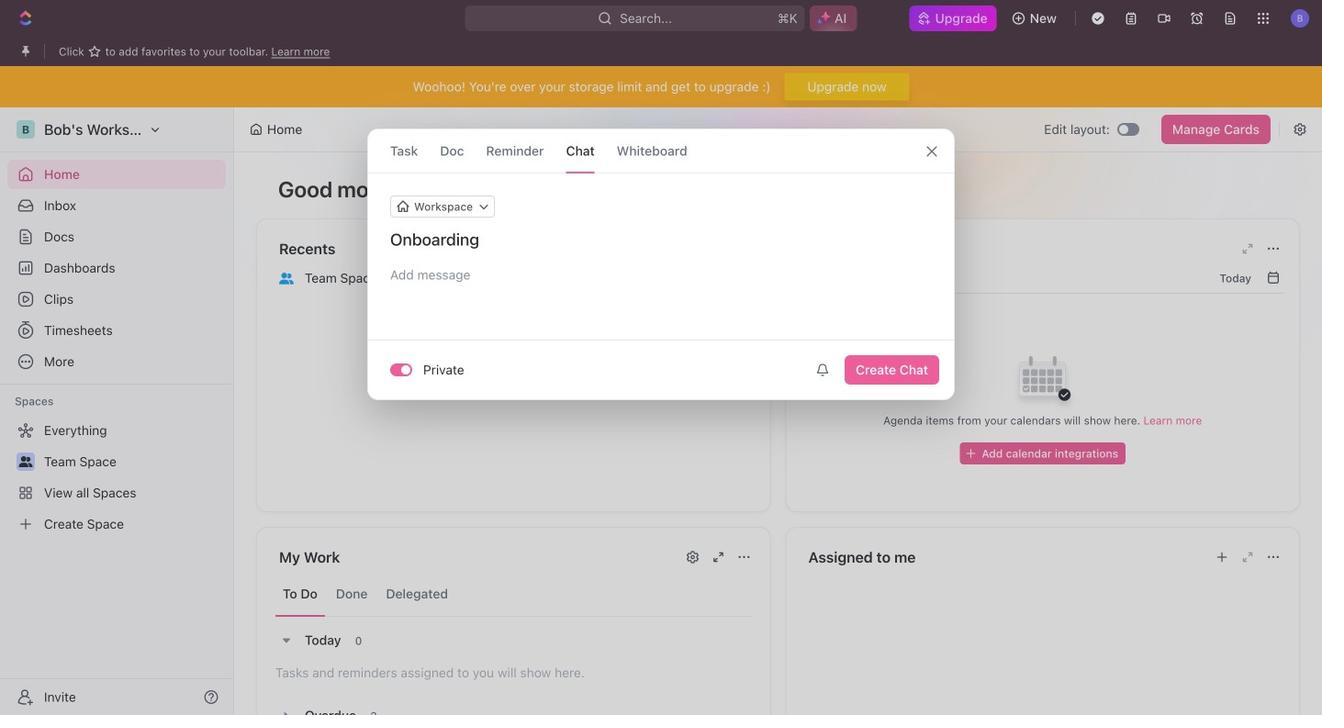 Task type: vqa. For each thing, say whether or not it's contained in the screenshot.
"fields" in Add or edit fields button
no



Task type: describe. For each thing, give the bounding box(es) containing it.
user group image
[[279, 273, 294, 284]]



Task type: locate. For each thing, give the bounding box(es) containing it.
sidebar navigation
[[0, 107, 234, 716]]

dialog
[[367, 129, 955, 401]]

Name this Chat... field
[[368, 229, 955, 251]]

tab list
[[276, 572, 752, 617]]

tree inside sidebar navigation
[[7, 416, 226, 539]]

tree
[[7, 416, 226, 539]]



